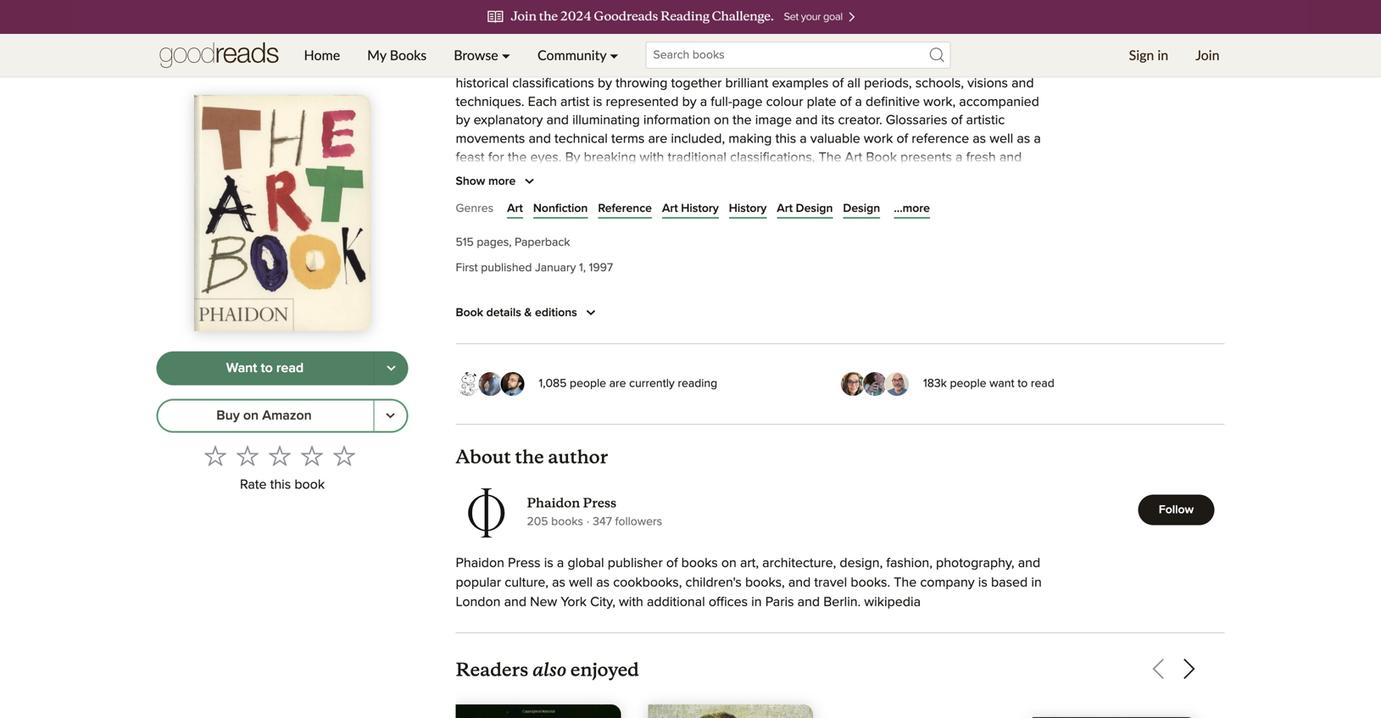 Task type: locate. For each thing, give the bounding box(es) containing it.
of down glossaries
[[897, 132, 908, 146]]

breaking
[[584, 151, 636, 165]]

schools,
[[916, 77, 964, 90]]

design down celebration
[[843, 203, 881, 215]]

book down work
[[866, 151, 897, 165]]

a left global
[[557, 557, 564, 570]]

1 horizontal spatial people
[[950, 378, 987, 390]]

and down the architecture,
[[789, 576, 811, 590]]

in right based
[[1032, 576, 1042, 590]]

my
[[367, 47, 386, 63]]

and up art design
[[807, 170, 830, 183]]

press up culture,
[[508, 557, 541, 570]]

1 horizontal spatial is
[[593, 95, 603, 109]]

0 vertical spatial in
[[1158, 47, 1169, 63]]

1 vertical spatial on
[[243, 409, 259, 423]]

and up together
[[681, 58, 704, 72]]

of down all
[[840, 95, 852, 109]]

0 vertical spatial the
[[819, 151, 842, 165]]

art down culture.
[[507, 203, 523, 215]]

on inside the phaidon press is a global publisher of books on art, architecture, design, fashion, photography, and popular culture, as well as cookbooks, children's books, and travel books. the company is based in london and new york city, with additional offices in paris and berlin. wikipedia
[[722, 557, 737, 570]]

0 horizontal spatial phaidon
[[456, 557, 505, 570]]

1 design from the left
[[796, 203, 833, 215]]

reviews
[[798, 21, 838, 33]]

editions
[[535, 307, 577, 319]]

are down information
[[648, 132, 668, 146]]

a up "multi-"
[[1034, 132, 1041, 146]]

in right sign
[[1158, 47, 1169, 63]]

enjoyed
[[571, 659, 639, 682]]

1 history from the left
[[681, 203, 719, 215]]

all
[[848, 77, 861, 90]]

0 horizontal spatial by
[[456, 114, 470, 127]]

as
[[973, 132, 987, 146], [1017, 132, 1031, 146], [552, 576, 566, 590], [596, 576, 610, 590]]

buy on amazon link
[[156, 399, 374, 433]]

publisher
[[608, 557, 663, 570]]

paperback
[[515, 237, 570, 249]]

a
[[700, 95, 708, 109], [855, 95, 863, 109], [800, 132, 807, 146], [1034, 132, 1041, 146], [956, 151, 963, 165], [833, 170, 840, 183], [557, 557, 564, 570]]

1 vertical spatial by
[[682, 95, 697, 109]]

reference
[[598, 203, 652, 215]]

0 vertical spatial on
[[714, 114, 729, 127]]

classifications
[[512, 77, 594, 90]]

0 vertical spatial with
[[640, 151, 664, 165]]

1 people from the left
[[570, 378, 606, 390]]

0 vertical spatial this
[[776, 132, 797, 146]]

0 vertical spatial phaidon
[[527, 495, 580, 511]]

rate 3 out of 5 image
[[269, 445, 291, 467]]

read up amazon
[[276, 362, 304, 375]]

1 horizontal spatial history
[[729, 203, 767, 215]]

1 horizontal spatial design
[[843, 203, 881, 215]]

2 design from the left
[[843, 203, 881, 215]]

1 vertical spatial books
[[682, 557, 718, 570]]

visual
[[696, 170, 730, 183]]

None search field
[[632, 42, 965, 69]]

is up illuminating
[[593, 95, 603, 109]]

on left art,
[[722, 557, 737, 570]]

0 vertical spatial well
[[990, 132, 1014, 146]]

people right 1,085
[[570, 378, 606, 390]]

this inside an a to z guide to 500 great painters and sculptors from medieval to modern times, it debunks art historical classifications by throwing together brilliant examples of all periods, schools, visions and techniques. each artist is represented by a full-page colour plate of a definitive work, accompanied by explanatory and illuminating information on the image and its creator. glossaries of artistic movements and technical terms are included, making this a valuable work of reference as well as a feast for the eyes. by breaking with traditional classifications, the art book presents a fresh and original approach to art: an unparalleled visual sourcebook and a celebration of our rich and multi- faceted culture.
[[776, 132, 797, 146]]

1 horizontal spatial are
[[648, 132, 668, 146]]

information
[[644, 114, 711, 127]]

travel
[[815, 576, 848, 590]]

1,085 people are currently reading
[[539, 378, 718, 390]]

the down page
[[733, 114, 752, 127]]

reference link
[[598, 200, 652, 217]]

rate 1 out of 5 image
[[204, 445, 226, 467]]

nonfiction link
[[533, 200, 588, 217]]

eyes.
[[531, 151, 562, 165]]

read right want
[[1031, 378, 1055, 390]]

this right rate
[[270, 478, 291, 492]]

offices
[[709, 596, 748, 609]]

home link
[[290, 34, 354, 76]]

with
[[640, 151, 664, 165], [619, 596, 644, 609]]

0 horizontal spatial press
[[508, 557, 541, 570]]

on down full-
[[714, 114, 729, 127]]

1 vertical spatial phaidon
[[456, 557, 505, 570]]

2 horizontal spatial by
[[682, 95, 697, 109]]

with down cookbooks, at the bottom left of the page
[[619, 596, 644, 609]]

by down together
[[682, 95, 697, 109]]

1 vertical spatial this
[[270, 478, 291, 492]]

examples
[[772, 77, 829, 90]]

0 horizontal spatial people
[[570, 378, 606, 390]]

the right "for"
[[508, 151, 527, 165]]

first
[[456, 262, 478, 274]]

0 horizontal spatial ▾
[[502, 47, 511, 63]]

design,
[[840, 557, 883, 570]]

rating 3.86 out of 5 image
[[451, 9, 612, 42]]

is up culture,
[[544, 557, 554, 570]]

rate 5 out of 5 image
[[333, 445, 355, 467]]

1 vertical spatial press
[[508, 557, 541, 570]]

0 horizontal spatial book cover image
[[456, 705, 621, 718]]

1 vertical spatial read
[[1031, 378, 1055, 390]]

and
[[681, 58, 704, 72], [1012, 77, 1034, 90], [547, 114, 569, 127], [796, 114, 818, 127], [529, 132, 551, 146], [1000, 151, 1022, 165], [807, 170, 830, 183], [978, 170, 1000, 183], [1018, 557, 1041, 570], [789, 576, 811, 590], [504, 596, 527, 609], [798, 596, 820, 609]]

0 vertical spatial are
[[648, 132, 668, 146]]

city,
[[590, 596, 616, 609]]

well down "artistic"
[[990, 132, 1014, 146]]

press inside the phaidon press is a global publisher of books on art, architecture, design, fashion, photography, and popular culture, as well as cookbooks, children's books, and travel books. the company is based in london and new york city, with additional offices in paris and berlin. wikipedia
[[508, 557, 541, 570]]

phaidon inside the phaidon press is a global publisher of books on art, architecture, design, fashion, photography, and popular culture, as well as cookbooks, children's books, and travel books. the company is based in london and new york city, with additional offices in paris and berlin. wikipedia
[[456, 557, 505, 570]]

this
[[776, 132, 797, 146], [270, 478, 291, 492]]

2 vertical spatial in
[[752, 596, 762, 609]]

1 horizontal spatial the
[[894, 576, 917, 590]]

0 horizontal spatial design
[[796, 203, 833, 215]]

1 vertical spatial book
[[456, 307, 483, 319]]

1997
[[589, 262, 613, 274]]

details
[[486, 307, 521, 319]]

by down great
[[598, 77, 612, 90]]

0 horizontal spatial history
[[681, 203, 719, 215]]

read
[[276, 362, 304, 375], [1031, 378, 1055, 390]]

183k people want to read
[[924, 378, 1055, 390]]

phaidon up 205 books
[[527, 495, 580, 511]]

is inside an a to z guide to 500 great painters and sculptors from medieval to modern times, it debunks art historical classifications by throwing together brilliant examples of all periods, schools, visions and techniques. each artist is represented by a full-page colour plate of a definitive work, accompanied by explanatory and illuminating information on the image and its creator. glossaries of artistic movements and technical terms are included, making this a valuable work of reference as well as a feast for the eyes. by breaking with traditional classifications, the art book presents a fresh and original approach to art: an unparalleled visual sourcebook and a celebration of our rich and multi- faceted culture.
[[593, 95, 603, 109]]

art:
[[578, 170, 597, 183]]

1 horizontal spatial well
[[990, 132, 1014, 146]]

0 horizontal spatial the
[[819, 151, 842, 165]]

great
[[596, 58, 627, 72]]

2 history from the left
[[729, 203, 767, 215]]

history down sourcebook
[[729, 203, 767, 215]]

show more
[[456, 175, 516, 187]]

1 horizontal spatial phaidon
[[527, 495, 580, 511]]

for
[[488, 151, 504, 165]]

0 vertical spatial press
[[583, 495, 617, 511]]

original
[[456, 170, 500, 183]]

art for art
[[507, 203, 523, 215]]

0 horizontal spatial is
[[544, 557, 554, 570]]

0 horizontal spatial books
[[551, 516, 583, 528]]

book inside an a to z guide to 500 great painters and sculptors from medieval to modern times, it debunks art historical classifications by throwing together brilliant examples of all periods, schools, visions and techniques. each artist is represented by a full-page colour plate of a definitive work, accompanied by explanatory and illuminating information on the image and its creator. glossaries of artistic movements and technical terms are included, making this a valuable work of reference as well as a feast for the eyes. by breaking with traditional classifications, the art book presents a fresh and original approach to art: an unparalleled visual sourcebook and a celebration of our rich and multi- faceted culture.
[[866, 151, 897, 165]]

and left its at the right
[[796, 114, 818, 127]]

2 people from the left
[[950, 378, 987, 390]]

books down phaidon press
[[551, 516, 583, 528]]

this down image
[[776, 132, 797, 146]]

art design link
[[777, 200, 833, 217]]

history down visual
[[681, 203, 719, 215]]

of left our at the top
[[914, 170, 926, 183]]

and down culture,
[[504, 596, 527, 609]]

top genres for this book element
[[456, 198, 1225, 225]]

phaidon press link
[[527, 495, 663, 512]]

0 vertical spatial book
[[866, 151, 897, 165]]

feast
[[456, 151, 485, 165]]

1 horizontal spatial books
[[682, 557, 718, 570]]

156,337
[[686, 21, 726, 33]]

are left currently
[[610, 378, 626, 390]]

on right buy
[[243, 409, 259, 423]]

1 horizontal spatial book cover image
[[648, 705, 813, 718]]

books.
[[851, 576, 891, 590]]

books up "children's"
[[682, 557, 718, 570]]

350
[[774, 21, 795, 33]]

popular
[[456, 576, 501, 590]]

author
[[548, 446, 608, 469]]

average rating of 3.86 stars. figure
[[451, 9, 686, 47]]

▾ left guide
[[502, 47, 511, 63]]

in down books,
[[752, 596, 762, 609]]

phaidon for phaidon press
[[527, 495, 580, 511]]

1 vertical spatial with
[[619, 596, 644, 609]]

book cover image
[[456, 705, 621, 718], [648, 705, 813, 718]]

books inside the phaidon press is a global publisher of books on art, architecture, design, fashion, photography, and popular culture, as well as cookbooks, children's books, and travel books. the company is based in london and new york city, with additional offices in paris and berlin. wikipedia
[[682, 557, 718, 570]]

art down sourcebook
[[777, 203, 793, 215]]

is down photography,
[[979, 576, 988, 590]]

join link
[[1182, 34, 1234, 76]]

0 vertical spatial is
[[593, 95, 603, 109]]

design left the design link on the right of the page
[[796, 203, 833, 215]]

1 horizontal spatial ▾
[[610, 47, 619, 63]]

press up 347
[[583, 495, 617, 511]]

book left details
[[456, 307, 483, 319]]

of up reference
[[951, 114, 963, 127]]

global
[[568, 557, 604, 570]]

1 horizontal spatial read
[[1031, 378, 1055, 390]]

rate this book element
[[156, 440, 408, 498]]

wikipedia
[[865, 596, 921, 609]]

1 vertical spatial the
[[894, 576, 917, 590]]

and right paris
[[798, 596, 820, 609]]

people for want
[[950, 378, 987, 390]]

well inside an a to z guide to 500 great painters and sculptors from medieval to modern times, it debunks art historical classifications by throwing together brilliant examples of all periods, schools, visions and techniques. each artist is represented by a full-page colour plate of a definitive work, accompanied by explanatory and illuminating information on the image and its creator. glossaries of artistic movements and technical terms are included, making this a valuable work of reference as well as a feast for the eyes. by breaking with traditional classifications, the art book presents a fresh and original approach to art: an unparalleled visual sourcebook and a celebration of our rich and multi- faceted culture.
[[990, 132, 1014, 146]]

design inside the art design link
[[796, 203, 833, 215]]

community ▾ link
[[524, 34, 632, 76]]

rate this book
[[240, 478, 325, 492]]

1 vertical spatial are
[[610, 378, 626, 390]]

explanatory
[[474, 114, 543, 127]]

1 horizontal spatial book
[[866, 151, 897, 165]]

the
[[733, 114, 752, 127], [508, 151, 527, 165], [515, 446, 544, 469]]

with up unparalleled
[[640, 151, 664, 165]]

well
[[990, 132, 1014, 146], [569, 576, 593, 590]]

by down techniques.
[[456, 114, 470, 127]]

0 vertical spatial read
[[276, 362, 304, 375]]

▾ right the 500
[[610, 47, 619, 63]]

of left all
[[832, 77, 844, 90]]

1 vertical spatial well
[[569, 576, 593, 590]]

▾ for community ▾
[[610, 47, 619, 63]]

the right about
[[515, 446, 544, 469]]

1 horizontal spatial this
[[776, 132, 797, 146]]

2 horizontal spatial in
[[1158, 47, 1169, 63]]

definitive
[[866, 95, 920, 109]]

1 vertical spatial is
[[544, 557, 554, 570]]

want to read button
[[156, 352, 374, 385]]

phaidon
[[527, 495, 580, 511], [456, 557, 505, 570]]

techniques.
[[456, 95, 525, 109]]

valuable
[[811, 132, 861, 146]]

2 vertical spatial on
[[722, 557, 737, 570]]

an
[[456, 58, 472, 72]]

0 horizontal spatial read
[[276, 362, 304, 375]]

2 horizontal spatial is
[[979, 576, 988, 590]]

rich
[[953, 170, 974, 183]]

205
[[527, 516, 548, 528]]

the down the valuable
[[819, 151, 842, 165]]

1 horizontal spatial in
[[1032, 576, 1042, 590]]

2 vertical spatial by
[[456, 114, 470, 127]]

1 horizontal spatial press
[[583, 495, 617, 511]]

sign in link
[[1116, 34, 1182, 76]]

as up city, at bottom left
[[596, 576, 610, 590]]

with inside an a to z guide to 500 great painters and sculptors from medieval to modern times, it debunks art historical classifications by throwing together brilliant examples of all periods, schools, visions and techniques. each artist is represented by a full-page colour plate of a definitive work, accompanied by explanatory and illuminating information on the image and its creator. glossaries of artistic movements and technical terms are included, making this a valuable work of reference as well as a feast for the eyes. by breaking with traditional classifications, the art book presents a fresh and original approach to art: an unparalleled visual sourcebook and a celebration of our rich and multi- faceted culture.
[[640, 151, 664, 165]]

0 horizontal spatial well
[[569, 576, 593, 590]]

medieval
[[795, 58, 849, 72]]

of up cookbooks, at the bottom left of the page
[[667, 557, 678, 570]]

1 ▾ from the left
[[502, 47, 511, 63]]

based
[[991, 576, 1028, 590]]

515
[[456, 237, 474, 249]]

well down global
[[569, 576, 593, 590]]

and down fresh
[[978, 170, 1000, 183]]

people right "183k"
[[950, 378, 987, 390]]

with inside the phaidon press is a global publisher of books on art, architecture, design, fashion, photography, and popular culture, as well as cookbooks, children's books, and travel books. the company is based in london and new york city, with additional offices in paris and berlin. wikipedia
[[619, 596, 644, 609]]

1,
[[579, 262, 586, 274]]

history link
[[729, 200, 767, 217]]

community ▾
[[538, 47, 619, 63]]

read inside button
[[276, 362, 304, 375]]

to
[[488, 58, 500, 72], [552, 58, 564, 72], [853, 58, 865, 72], [563, 170, 575, 183], [261, 362, 273, 375], [1018, 378, 1028, 390]]

3.86
[[622, 16, 676, 46]]

phaidon up popular
[[456, 557, 505, 570]]

rate 4 out of 5 image
[[301, 445, 323, 467]]

readers also enjoyed
[[456, 655, 639, 682]]

and up eyes.
[[529, 132, 551, 146]]

movements
[[456, 132, 525, 146]]

1 horizontal spatial by
[[598, 77, 612, 90]]

0 horizontal spatial are
[[610, 378, 626, 390]]

art down unparalleled
[[662, 203, 678, 215]]

art down the valuable
[[845, 151, 863, 165]]

art
[[845, 151, 863, 165], [507, 203, 523, 215], [662, 203, 678, 215], [777, 203, 793, 215]]

▾ inside 'link'
[[610, 47, 619, 63]]

205 books
[[527, 516, 583, 528]]

and down art
[[1012, 77, 1034, 90]]

book
[[866, 151, 897, 165], [456, 307, 483, 319]]

0 horizontal spatial book
[[456, 307, 483, 319]]

design link
[[843, 200, 881, 217]]

the down fashion,
[[894, 576, 917, 590]]

2 ▾ from the left
[[610, 47, 619, 63]]

accompanied
[[960, 95, 1040, 109]]



Task type: describe. For each thing, give the bounding box(es) containing it.
terms
[[612, 132, 645, 146]]

&
[[525, 307, 532, 319]]

art history
[[662, 203, 719, 215]]

visions
[[968, 77, 1008, 90]]

illuminating
[[573, 114, 640, 127]]

browse ▾
[[454, 47, 511, 63]]

to inside button
[[261, 362, 273, 375]]

included,
[[671, 132, 725, 146]]

a left full-
[[700, 95, 708, 109]]

multi-
[[1004, 170, 1036, 183]]

and up based
[[1018, 557, 1041, 570]]

art for art design
[[777, 203, 793, 215]]

culture.
[[504, 188, 548, 202]]

art history link
[[662, 200, 719, 217]]

z
[[503, 58, 511, 72]]

and up "multi-"
[[1000, 151, 1022, 165]]

fresh
[[967, 151, 996, 165]]

art inside an a to z guide to 500 great painters and sculptors from medieval to modern times, it debunks art historical classifications by throwing together brilliant examples of all periods, schools, visions and techniques. each artist is represented by a full-page colour plate of a definitive work, accompanied by explanatory and illuminating information on the image and its creator. glossaries of artistic movements and technical terms are included, making this a valuable work of reference as well as a feast for the eyes. by breaking with traditional classifications, the art book presents a fresh and original approach to art: an unparalleled visual sourcebook and a celebration of our rich and multi- faceted culture.
[[845, 151, 863, 165]]

historical
[[456, 77, 509, 90]]

2 vertical spatial is
[[979, 576, 988, 590]]

book inside button
[[456, 307, 483, 319]]

sign
[[1129, 47, 1155, 63]]

515 pages, paperback
[[456, 237, 570, 249]]

reference
[[912, 132, 970, 146]]

home
[[304, 47, 340, 63]]

pages,
[[477, 237, 512, 249]]

as up "multi-"
[[1017, 132, 1031, 146]]

0 horizontal spatial in
[[752, 596, 762, 609]]

plate
[[807, 95, 837, 109]]

a inside the phaidon press is a global publisher of books on art, architecture, design, fashion, photography, and popular culture, as well as cookbooks, children's books, and travel books. the company is based in london and new york city, with additional offices in paris and berlin. wikipedia
[[557, 557, 564, 570]]

additional
[[647, 596, 705, 609]]

are inside an a to z guide to 500 great painters and sculptors from medieval to modern times, it debunks art historical classifications by throwing together brilliant examples of all periods, schools, visions and techniques. each artist is represented by a full-page colour plate of a definitive work, accompanied by explanatory and illuminating information on the image and its creator. glossaries of artistic movements and technical terms are included, making this a valuable work of reference as well as a feast for the eyes. by breaking with traditional classifications, the art book presents a fresh and original approach to art: an unparalleled visual sourcebook and a celebration of our rich and multi- faceted culture.
[[648, 132, 668, 146]]

browse ▾ link
[[440, 34, 524, 76]]

book
[[295, 478, 325, 492]]

phaidon press
[[527, 495, 617, 511]]

painters
[[630, 58, 678, 72]]

technical
[[555, 132, 608, 146]]

0 vertical spatial the
[[733, 114, 752, 127]]

community
[[538, 47, 607, 63]]

traditional
[[668, 151, 727, 165]]

modern
[[868, 58, 914, 72]]

phaidon for phaidon press is a global publisher of books on art, architecture, design, fashion, photography, and popular culture, as well as cookbooks, children's books, and travel books. the company is based in london and new york city, with additional offices in paris and berlin. wikipedia
[[456, 557, 505, 570]]

sourcebook
[[733, 170, 804, 183]]

periods,
[[864, 77, 912, 90]]

its
[[822, 114, 835, 127]]

page
[[733, 95, 763, 109]]

2 vertical spatial the
[[515, 446, 544, 469]]

a up top genres for this book element
[[833, 170, 840, 183]]

times,
[[918, 58, 953, 72]]

want to read
[[226, 362, 304, 375]]

...more button
[[894, 200, 930, 217]]

from
[[765, 58, 792, 72]]

in inside "link"
[[1158, 47, 1169, 63]]

and down "each"
[[547, 114, 569, 127]]

0 vertical spatial by
[[598, 77, 612, 90]]

0 horizontal spatial this
[[270, 478, 291, 492]]

0 vertical spatial books
[[551, 516, 583, 528]]

about the author
[[456, 446, 608, 469]]

more
[[488, 175, 516, 187]]

1,085
[[539, 378, 567, 390]]

making
[[729, 132, 772, 146]]

company
[[921, 576, 975, 590]]

classifications,
[[730, 151, 815, 165]]

sign in
[[1129, 47, 1169, 63]]

as up york
[[552, 576, 566, 590]]

1 vertical spatial in
[[1032, 576, 1042, 590]]

approach
[[503, 170, 560, 183]]

art link
[[507, 200, 523, 217]]

on inside an a to z guide to 500 great painters and sculptors from medieval to modern times, it debunks art historical classifications by throwing together brilliant examples of all periods, schools, visions and techniques. each artist is represented by a full-page colour plate of a definitive work, accompanied by explanatory and illuminating information on the image and its creator. glossaries of artistic movements and technical terms are included, making this a valuable work of reference as well as a feast for the eyes. by breaking with traditional classifications, the art book presents a fresh and original approach to art: an unparalleled visual sourcebook and a celebration of our rich and multi- faceted culture.
[[714, 114, 729, 127]]

books
[[390, 47, 427, 63]]

our
[[929, 170, 949, 183]]

▾ for browse ▾
[[502, 47, 511, 63]]

a left the valuable
[[800, 132, 807, 146]]

profile image for phaidon press. image
[[456, 483, 517, 544]]

new
[[530, 596, 557, 609]]

my books
[[367, 47, 427, 63]]

celebration
[[844, 170, 911, 183]]

183k
[[924, 378, 947, 390]]

about
[[456, 446, 511, 469]]

glossaries
[[886, 114, 948, 127]]

press for phaidon press is a global publisher of books on art, architecture, design, fashion, photography, and popular culture, as well as cookbooks, children's books, and travel books. the company is based in london and new york city, with additional offices in paris and berlin. wikipedia
[[508, 557, 541, 570]]

first published january 1, 1997
[[456, 262, 613, 274]]

by
[[565, 151, 581, 165]]

a up rich
[[956, 151, 963, 165]]

350 reviews
[[774, 21, 838, 33]]

ratings
[[729, 21, 764, 33]]

work
[[864, 132, 893, 146]]

full-
[[711, 95, 733, 109]]

as up fresh
[[973, 132, 987, 146]]

represented
[[606, 95, 679, 109]]

fashion,
[[887, 557, 933, 570]]

2 book cover image from the left
[[648, 705, 813, 718]]

1 vertical spatial the
[[508, 151, 527, 165]]

sculptors
[[707, 58, 761, 72]]

published
[[481, 262, 532, 274]]

of inside the phaidon press is a global publisher of books on art, architecture, design, fashion, photography, and popular culture, as well as cookbooks, children's books, and travel books. the company is based in london and new york city, with additional offices in paris and berlin. wikipedia
[[667, 557, 678, 570]]

buy
[[217, 409, 240, 423]]

january
[[535, 262, 576, 274]]

347 followers
[[593, 516, 663, 528]]

well inside the phaidon press is a global publisher of books on art, architecture, design, fashion, photography, and popular culture, as well as cookbooks, children's books, and travel books. the company is based in london and new york city, with additional offices in paris and berlin. wikipedia
[[569, 576, 593, 590]]

work,
[[924, 95, 956, 109]]

my books link
[[354, 34, 440, 76]]

1 book cover image from the left
[[456, 705, 621, 718]]

home image
[[160, 34, 279, 76]]

an a to z guide to 500 great painters and sculptors from medieval to modern times, it debunks art historical classifications by throwing together brilliant examples of all periods, schools, visions and techniques. each artist is represented by a full-page colour plate of a definitive work, accompanied by explanatory and illuminating information on the image and its creator. glossaries of artistic movements and technical terms are included, making this a valuable work of reference as well as a feast for the eyes. by breaking with traditional classifications, the art book presents a fresh and original approach to art: an unparalleled visual sourcebook and a celebration of our rich and multi- faceted culture.
[[456, 58, 1041, 202]]

press for phaidon press
[[583, 495, 617, 511]]

york
[[561, 596, 587, 609]]

rate 2 out of 5 image
[[237, 445, 259, 467]]

the inside the phaidon press is a global publisher of books on art, architecture, design, fashion, photography, and popular culture, as well as cookbooks, children's books, and travel books. the company is based in london and new york city, with additional offices in paris and berlin. wikipedia
[[894, 576, 917, 590]]

nonfiction
[[533, 203, 588, 215]]

want
[[990, 378, 1015, 390]]

rating 0 out of 5 group
[[199, 440, 360, 472]]

Search by book title or ISBN text field
[[646, 42, 951, 69]]

a
[[476, 58, 485, 72]]

photography,
[[936, 557, 1015, 570]]

art design
[[777, 203, 833, 215]]

join goodreads' 2024 reading challenge image
[[74, 0, 1308, 34]]

followers
[[615, 516, 663, 528]]

156,337 ratings and 350 reviews figure
[[686, 16, 838, 36]]

the inside an a to z guide to 500 great painters and sculptors from medieval to modern times, it debunks art historical classifications by throwing together brilliant examples of all periods, schools, visions and techniques. each artist is represented by a full-page colour plate of a definitive work, accompanied by explanatory and illuminating information on the image and its creator. glossaries of artistic movements and technical terms are included, making this a valuable work of reference as well as a feast for the eyes. by breaking with traditional classifications, the art book presents a fresh and original approach to art: an unparalleled visual sourcebook and a celebration of our rich and multi- faceted culture.
[[819, 151, 842, 165]]

people for are
[[570, 378, 606, 390]]

creator.
[[838, 114, 883, 127]]

a up creator.
[[855, 95, 863, 109]]

art for art history
[[662, 203, 678, 215]]



Task type: vqa. For each thing, say whether or not it's contained in the screenshot.
them.
no



